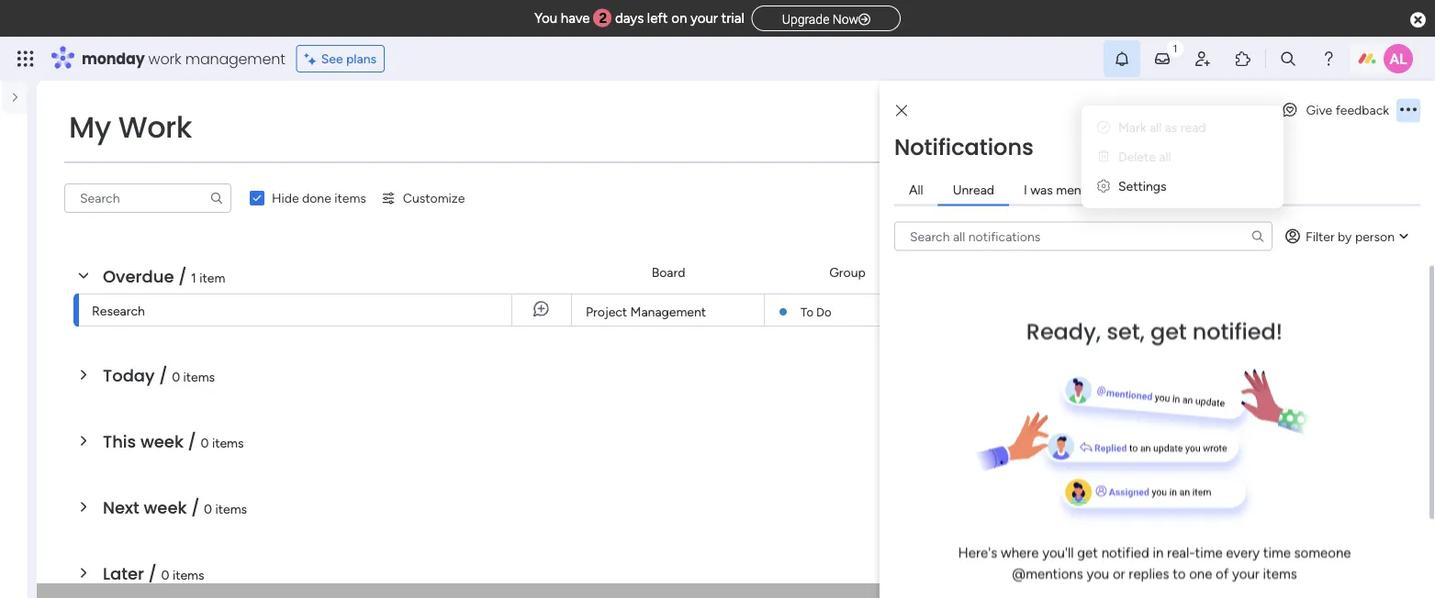 Task type: locate. For each thing, give the bounding box(es) containing it.
help button
[[1279, 546, 1343, 577]]

time up one
[[1195, 545, 1223, 562]]

days
[[615, 10, 644, 27]]

1 vertical spatial all
[[1159, 149, 1171, 165]]

search image left filter
[[1251, 229, 1265, 244]]

overdue
[[103, 265, 174, 288]]

this
[[103, 430, 136, 454]]

overdue / 1 item
[[103, 265, 225, 288]]

upgrade now link
[[752, 5, 901, 31]]

dialog
[[880, 81, 1435, 599]]

Search all notifications search field
[[894, 222, 1273, 251]]

week
[[140, 430, 184, 454], [144, 496, 187, 520]]

home image
[[17, 97, 35, 116]]

filter
[[1306, 229, 1335, 244]]

inbox image
[[1153, 50, 1172, 68]]

1 horizontal spatial time
[[1263, 545, 1291, 562]]

0 horizontal spatial search image
[[209, 191, 224, 206]]

0 horizontal spatial time
[[1195, 545, 1223, 562]]

give feedback button
[[1273, 95, 1397, 125]]

items up this week / 0 items
[[183, 369, 215, 385]]

dapulse rightstroke image
[[859, 12, 871, 26]]

done
[[302, 191, 331, 206]]

week for next
[[144, 496, 187, 520]]

0 horizontal spatial to
[[1173, 566, 1186, 582]]

None search field
[[894, 222, 1273, 251]]

/ left 1
[[178, 265, 187, 288]]

items down this week / 0 items
[[215, 501, 247, 517]]

week right this
[[140, 430, 184, 454]]

plans
[[346, 51, 377, 67]]

0 right 'today'
[[172, 369, 180, 385]]

/
[[178, 265, 187, 288], [159, 364, 168, 388], [188, 430, 196, 454], [191, 496, 200, 520], [148, 562, 157, 586]]

0 vertical spatial to
[[1204, 182, 1216, 198]]

items inside today / 0 items
[[183, 369, 215, 385]]

v2 delete line image
[[1097, 149, 1110, 165]]

delete all
[[1118, 149, 1171, 165]]

/ for overdue /
[[178, 265, 187, 288]]

where
[[1001, 545, 1039, 562]]

all
[[1150, 120, 1162, 135], [1159, 149, 1171, 165]]

/ right later
[[148, 562, 157, 586]]

you have 2 days left on your trial
[[534, 10, 744, 27]]

time right every
[[1263, 545, 1291, 562]]

0 horizontal spatial get
[[1077, 545, 1098, 562]]

management
[[185, 48, 285, 69]]

search image for search all notifications search box
[[1251, 229, 1265, 244]]

items right done
[[335, 191, 366, 206]]

mark
[[1118, 120, 1146, 135]]

1 horizontal spatial your
[[1232, 566, 1260, 582]]

0 vertical spatial search image
[[209, 191, 224, 206]]

items down someone
[[1263, 566, 1297, 582]]

get right the set,
[[1151, 316, 1187, 347]]

0 horizontal spatial your
[[691, 10, 718, 27]]

you
[[1087, 566, 1109, 582]]

project
[[586, 304, 627, 320]]

1 vertical spatial week
[[144, 496, 187, 520]]

here's where you'll get notified in real-time every time someone @mentions you or replies to one of your items
[[958, 545, 1351, 582]]

items inside here's where you'll get notified in real-time every time someone @mentions you or replies to one of your items
[[1263, 566, 1297, 582]]

0 inside this week / 0 items
[[201, 435, 209, 451]]

0 right later
[[161, 567, 169, 583]]

next week / 0 items
[[103, 496, 247, 520]]

0 vertical spatial week
[[140, 430, 184, 454]]

items up next week / 0 items
[[212, 435, 244, 451]]

your right the on
[[691, 10, 718, 27]]

your
[[691, 10, 718, 27], [1232, 566, 1260, 582]]

all inside menu item
[[1159, 149, 1171, 165]]

0 down this week / 0 items
[[204, 501, 212, 517]]

or
[[1113, 566, 1125, 582]]

to down real-
[[1173, 566, 1186, 582]]

1
[[191, 270, 196, 286]]

search image left hide
[[209, 191, 224, 206]]

0 vertical spatial your
[[691, 10, 718, 27]]

your inside here's where you'll get notified in real-time every time someone @mentions you or replies to one of your items
[[1232, 566, 1260, 582]]

search everything image
[[1279, 50, 1298, 68]]

give feedback
[[1306, 102, 1389, 118]]

to left "me"
[[1204, 182, 1216, 198]]

search image for filter dashboard by text search field
[[209, 191, 224, 206]]

None search field
[[64, 184, 231, 213]]

0 up next week / 0 items
[[201, 435, 209, 451]]

week right next
[[144, 496, 187, 520]]

of
[[1216, 566, 1229, 582]]

mentioned
[[1056, 182, 1118, 198]]

items right later
[[173, 567, 204, 583]]

1 vertical spatial your
[[1232, 566, 1260, 582]]

item
[[200, 270, 225, 286]]

items inside later / 0 items
[[173, 567, 204, 583]]

get inside here's where you'll get notified in real-time every time someone @mentions you or replies to one of your items
[[1077, 545, 1098, 562]]

items inside this week / 0 items
[[212, 435, 244, 451]]

v2 mark as read image
[[1097, 120, 1110, 135]]

2 time from the left
[[1263, 545, 1291, 562]]

see plans button
[[296, 45, 385, 73]]

0 vertical spatial all
[[1150, 120, 1162, 135]]

Filter dashboard by text search field
[[64, 184, 231, 213]]

1 vertical spatial search image
[[1251, 229, 1265, 244]]

my work
[[69, 107, 192, 148]]

do
[[816, 305, 832, 320]]

delete all menu item
[[1096, 146, 1269, 168]]

1 vertical spatial get
[[1077, 545, 1098, 562]]

1 image
[[1167, 38, 1184, 58]]

0 inside today / 0 items
[[172, 369, 180, 385]]

you'll
[[1042, 545, 1074, 562]]

next
[[103, 496, 139, 520]]

items
[[335, 191, 366, 206], [183, 369, 215, 385], [212, 435, 244, 451], [215, 501, 247, 517], [1263, 566, 1297, 582], [173, 567, 204, 583]]

set,
[[1107, 316, 1145, 347]]

/ for later /
[[148, 562, 157, 586]]

get
[[1151, 316, 1187, 347], [1077, 545, 1098, 562]]

dialog containing notifications
[[880, 81, 1435, 599]]

all right delete
[[1159, 149, 1171, 165]]

mark all as read menu item
[[1096, 117, 1269, 139]]

search image
[[209, 191, 224, 206], [1251, 229, 1265, 244]]

dapulse admin menu image
[[1097, 179, 1110, 194]]

1 horizontal spatial search image
[[1251, 229, 1265, 244]]

one
[[1189, 566, 1212, 582]]

hide done items
[[272, 191, 366, 206]]

to
[[1204, 182, 1216, 198], [1173, 566, 1186, 582]]

0
[[172, 369, 180, 385], [201, 435, 209, 451], [204, 501, 212, 517], [161, 567, 169, 583]]

to
[[801, 305, 814, 320]]

get up you
[[1077, 545, 1098, 562]]

i was mentioned
[[1024, 182, 1118, 198]]

1 vertical spatial to
[[1173, 566, 1186, 582]]

1 horizontal spatial get
[[1151, 316, 1187, 347]]

to do
[[801, 305, 832, 320]]

in
[[1153, 545, 1164, 562]]

/ right 'today'
[[159, 364, 168, 388]]

read
[[1181, 120, 1206, 135]]

notifications
[[894, 132, 1034, 163]]

your down every
[[1232, 566, 1260, 582]]

all left "as"
[[1150, 120, 1162, 135]]

see plans
[[321, 51, 377, 67]]

time
[[1195, 545, 1223, 562], [1263, 545, 1291, 562]]

now
[[833, 11, 859, 27]]

all inside menu item
[[1150, 120, 1162, 135]]



Task type: vqa. For each thing, say whether or not it's contained in the screenshot.
Here's where you'll get notified in real-time every time someone @mentions you or replies to one of your items
yes



Task type: describe. For each thing, give the bounding box(es) containing it.
help
[[1295, 552, 1328, 571]]

left
[[647, 10, 668, 27]]

real-
[[1167, 545, 1195, 562]]

customize button
[[374, 184, 472, 213]]

every
[[1226, 545, 1260, 562]]

later
[[103, 562, 144, 586]]

notified
[[1102, 545, 1150, 562]]

board
[[652, 265, 685, 281]]

invite members image
[[1194, 50, 1212, 68]]

options image
[[1400, 104, 1417, 117]]

replies
[[1129, 566, 1169, 582]]

have
[[561, 10, 590, 27]]

later / 0 items
[[103, 562, 204, 586]]

mark all as read
[[1118, 120, 1206, 135]]

by
[[1338, 229, 1352, 244]]

give
[[1306, 102, 1333, 118]]

my work image
[[17, 130, 33, 146]]

apps image
[[1234, 50, 1253, 68]]

assigned
[[1148, 182, 1201, 198]]

this week / 0 items
[[103, 430, 244, 454]]

help image
[[1320, 50, 1338, 68]]

0 vertical spatial get
[[1151, 316, 1187, 347]]

to inside here's where you'll get notified in real-time every time someone @mentions you or replies to one of your items
[[1173, 566, 1186, 582]]

0 inside next week / 0 items
[[204, 501, 212, 517]]

group
[[829, 265, 866, 281]]

/ up next week / 0 items
[[188, 430, 196, 454]]

assigned to me
[[1148, 182, 1237, 198]]

ready,
[[1026, 316, 1101, 347]]

me
[[1219, 182, 1237, 198]]

someone
[[1294, 545, 1351, 562]]

you
[[534, 10, 557, 27]]

management
[[630, 304, 706, 320]]

here's
[[958, 545, 997, 562]]

filter by person button
[[1276, 222, 1421, 251]]

was
[[1031, 182, 1053, 198]]

select product image
[[17, 50, 35, 68]]

all
[[909, 182, 923, 198]]

@mentions
[[1012, 566, 1083, 582]]

notified!
[[1193, 316, 1283, 347]]

monday
[[82, 48, 145, 69]]

delete
[[1118, 149, 1156, 165]]

my
[[69, 107, 111, 148]]

week for this
[[140, 430, 184, 454]]

customize
[[403, 191, 465, 206]]

1 horizontal spatial to
[[1204, 182, 1216, 198]]

on
[[671, 10, 687, 27]]

trial
[[721, 10, 744, 27]]

i
[[1024, 182, 1027, 198]]

see
[[321, 51, 343, 67]]

items inside next week / 0 items
[[215, 501, 247, 517]]

today / 0 items
[[103, 364, 215, 388]]

work
[[148, 48, 181, 69]]

upgrade now
[[782, 11, 859, 27]]

project management link
[[583, 295, 753, 328]]

2
[[599, 10, 607, 27]]

all for mark
[[1150, 120, 1162, 135]]

filter by person
[[1306, 229, 1395, 244]]

apple lee image
[[1384, 44, 1413, 73]]

upgrade
[[782, 11, 830, 27]]

unread
[[953, 182, 995, 198]]

/ for today /
[[159, 364, 168, 388]]

ready, set, get notified!
[[1026, 316, 1283, 347]]

settings
[[1118, 179, 1167, 194]]

monday work management
[[82, 48, 285, 69]]

1 time from the left
[[1195, 545, 1223, 562]]

/ down this week / 0 items
[[191, 496, 200, 520]]

hide
[[272, 191, 299, 206]]

feedback
[[1336, 102, 1389, 118]]

as
[[1165, 120, 1178, 135]]

notifications image
[[1113, 50, 1131, 68]]

dapulse close image
[[1410, 11, 1426, 29]]

0 inside later / 0 items
[[161, 567, 169, 583]]

project management
[[586, 304, 706, 320]]

today
[[103, 364, 155, 388]]

person
[[1355, 229, 1395, 244]]

research
[[92, 303, 145, 319]]

workspace options image
[[13, 182, 31, 200]]

work
[[118, 107, 192, 148]]

all for delete
[[1159, 149, 1171, 165]]



